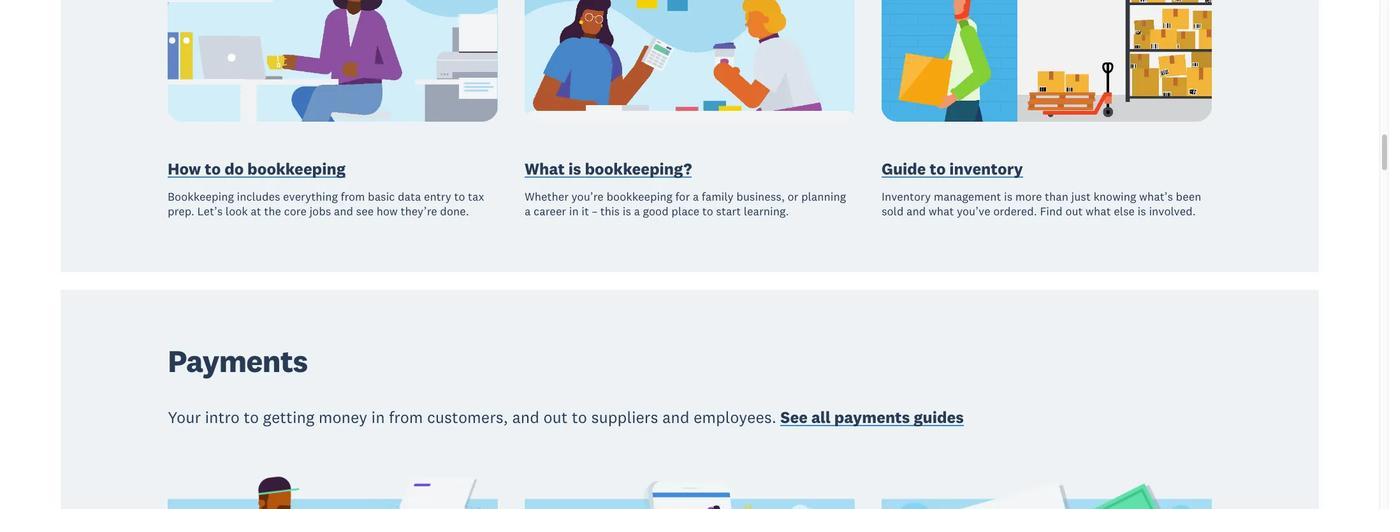 Task type: describe. For each thing, give the bounding box(es) containing it.
employees.
[[694, 407, 777, 428]]

0 horizontal spatial in
[[371, 407, 385, 428]]

guide to inventory link
[[882, 158, 1023, 182]]

been
[[1176, 189, 1202, 204]]

see
[[781, 407, 808, 428]]

in inside whether you're bookkeeping for a family business, or planning a career in it – this is a good place to start learning.
[[569, 204, 579, 218]]

tax
[[468, 189, 484, 204]]

involved.
[[1149, 204, 1196, 218]]

just
[[1072, 189, 1091, 204]]

suppliers
[[591, 407, 658, 428]]

entry
[[424, 189, 451, 204]]

what is bookkeeping? link
[[525, 158, 692, 182]]

else
[[1114, 204, 1135, 218]]

this
[[601, 204, 620, 218]]

inventory management is more than just knowing what's been sold and what you've ordered. find out what else is involved.
[[882, 189, 1202, 218]]

2 what from the left
[[1086, 204, 1111, 218]]

whether you're bookkeeping for a family business, or planning a career in it – this is a good place to start learning.
[[525, 189, 846, 218]]

start
[[716, 204, 741, 218]]

inventory
[[882, 189, 931, 204]]

how to do bookkeeping
[[168, 159, 346, 179]]

all
[[812, 407, 831, 428]]

guide to inventory
[[882, 159, 1023, 179]]

management
[[934, 189, 1002, 204]]

business,
[[737, 189, 785, 204]]

find
[[1040, 204, 1063, 218]]

and inside inventory management is more than just knowing what's been sold and what you've ordered. find out what else is involved.
[[907, 204, 926, 218]]

knowing
[[1094, 189, 1137, 204]]

to right intro
[[244, 407, 259, 428]]

see
[[356, 204, 374, 218]]

jobs
[[310, 204, 331, 218]]

at
[[251, 204, 261, 218]]

inventory
[[950, 159, 1023, 179]]

from inside bookkeeping includes everything from basic data entry to tax prep. let's look at the core jobs and see how they're done.
[[341, 189, 365, 204]]

prep.
[[168, 204, 194, 218]]

good
[[643, 204, 669, 218]]

to inside whether you're bookkeeping for a family business, or planning a career in it – this is a good place to start learning.
[[703, 204, 713, 218]]

bookkeeping includes everything from basic data entry to tax prep. let's look at the core jobs and see how they're done.
[[168, 189, 484, 218]]

out inside inventory management is more than just knowing what's been sold and what you've ordered. find out what else is involved.
[[1066, 204, 1083, 218]]

for
[[676, 189, 690, 204]]

is right the else
[[1138, 204, 1147, 218]]

your
[[168, 407, 201, 428]]

1 what from the left
[[929, 204, 954, 218]]

guide
[[882, 159, 926, 179]]

family
[[702, 189, 734, 204]]

customers,
[[427, 407, 508, 428]]

career
[[534, 204, 566, 218]]

is left more
[[1004, 189, 1013, 204]]

bookkeeping inside whether you're bookkeeping for a family business, or planning a career in it – this is a good place to start learning.
[[607, 189, 673, 204]]

you're
[[572, 189, 604, 204]]

bookkeeping
[[168, 189, 234, 204]]

0 horizontal spatial out
[[544, 407, 568, 428]]



Task type: vqa. For each thing, say whether or not it's contained in the screenshot.
for
yes



Task type: locate. For each thing, give the bounding box(es) containing it.
includes
[[237, 189, 280, 204]]

1 horizontal spatial a
[[634, 204, 640, 218]]

and
[[334, 204, 353, 218], [907, 204, 926, 218], [512, 407, 540, 428], [663, 407, 690, 428]]

what is bookkeeping?
[[525, 159, 692, 179]]

from
[[341, 189, 365, 204], [389, 407, 423, 428]]

0 horizontal spatial a
[[525, 204, 531, 218]]

is inside whether you're bookkeeping for a family business, or planning a career in it – this is a good place to start learning.
[[623, 204, 631, 218]]

you've
[[957, 204, 991, 218]]

and right the customers,
[[512, 407, 540, 428]]

payments
[[835, 407, 910, 428]]

to right guide
[[930, 159, 946, 179]]

to left tax on the top left
[[454, 189, 465, 204]]

to inside how to do bookkeeping link
[[205, 159, 221, 179]]

is
[[569, 159, 581, 179], [1004, 189, 1013, 204], [623, 204, 631, 218], [1138, 204, 1147, 218]]

guides
[[914, 407, 964, 428]]

a right for
[[693, 189, 699, 204]]

what
[[525, 159, 565, 179]]

ordered.
[[994, 204, 1037, 218]]

data
[[398, 189, 421, 204]]

whether
[[525, 189, 569, 204]]

they're
[[401, 204, 437, 218]]

the
[[264, 204, 281, 218]]

look
[[226, 204, 248, 218]]

1 vertical spatial out
[[544, 407, 568, 428]]

or
[[788, 189, 799, 204]]

what's
[[1140, 189, 1173, 204]]

done.
[[440, 204, 469, 218]]

1 horizontal spatial from
[[389, 407, 423, 428]]

0 vertical spatial from
[[341, 189, 365, 204]]

core
[[284, 204, 307, 218]]

in left it
[[569, 204, 579, 218]]

to left start
[[703, 204, 713, 218]]

is right what
[[569, 159, 581, 179]]

bookkeeping down bookkeeping?
[[607, 189, 673, 204]]

is right the this
[[623, 204, 631, 218]]

to inside the guide to inventory link
[[930, 159, 946, 179]]

and inside bookkeeping includes everything from basic data entry to tax prep. let's look at the core jobs and see how they're done.
[[334, 204, 353, 218]]

bookkeeping?
[[585, 159, 692, 179]]

a
[[693, 189, 699, 204], [525, 204, 531, 218], [634, 204, 640, 218]]

to left do
[[205, 159, 221, 179]]

1 vertical spatial bookkeeping
[[607, 189, 673, 204]]

1 vertical spatial in
[[371, 407, 385, 428]]

1 horizontal spatial bookkeeping
[[607, 189, 673, 204]]

to inside bookkeeping includes everything from basic data entry to tax prep. let's look at the core jobs and see how they're done.
[[454, 189, 465, 204]]

and right sold
[[907, 204, 926, 218]]

in right money
[[371, 407, 385, 428]]

0 vertical spatial out
[[1066, 204, 1083, 218]]

1 horizontal spatial in
[[569, 204, 579, 218]]

how
[[168, 159, 201, 179]]

intro
[[205, 407, 240, 428]]

getting
[[263, 407, 315, 428]]

your intro to getting money in from customers, and out to suppliers and employees. see all payments guides
[[168, 407, 964, 428]]

and left see
[[334, 204, 353, 218]]

money
[[319, 407, 367, 428]]

to left suppliers
[[572, 407, 587, 428]]

0 horizontal spatial from
[[341, 189, 365, 204]]

what left 'you've'
[[929, 204, 954, 218]]

1 horizontal spatial what
[[1086, 204, 1111, 218]]

let's
[[197, 204, 223, 218]]

1 vertical spatial from
[[389, 407, 423, 428]]

it
[[582, 204, 589, 218]]

is inside 'link'
[[569, 159, 581, 179]]

see all payments guides link
[[781, 407, 964, 431]]

to
[[205, 159, 221, 179], [930, 159, 946, 179], [454, 189, 465, 204], [703, 204, 713, 218], [244, 407, 259, 428], [572, 407, 587, 428]]

more
[[1016, 189, 1042, 204]]

how to do bookkeeping link
[[168, 158, 346, 182]]

payments
[[168, 342, 308, 381]]

in
[[569, 204, 579, 218], [371, 407, 385, 428]]

out
[[1066, 204, 1083, 218], [544, 407, 568, 428]]

2 horizontal spatial a
[[693, 189, 699, 204]]

a left career
[[525, 204, 531, 218]]

sold
[[882, 204, 904, 218]]

than
[[1045, 189, 1069, 204]]

from left the customers,
[[389, 407, 423, 428]]

and right suppliers
[[663, 407, 690, 428]]

1 horizontal spatial out
[[1066, 204, 1083, 218]]

what left the else
[[1086, 204, 1111, 218]]

planning
[[802, 189, 846, 204]]

bookkeeping up the everything
[[247, 159, 346, 179]]

do
[[225, 159, 244, 179]]

what
[[929, 204, 954, 218], [1086, 204, 1111, 218]]

basic
[[368, 189, 395, 204]]

0 horizontal spatial what
[[929, 204, 954, 218]]

place
[[672, 204, 700, 218]]

0 vertical spatial bookkeeping
[[247, 159, 346, 179]]

learning.
[[744, 204, 789, 218]]

how
[[377, 204, 398, 218]]

–
[[592, 204, 598, 218]]

0 vertical spatial in
[[569, 204, 579, 218]]

from left basic
[[341, 189, 365, 204]]

0 horizontal spatial bookkeeping
[[247, 159, 346, 179]]

everything
[[283, 189, 338, 204]]

a left "good"
[[634, 204, 640, 218]]

bookkeeping
[[247, 159, 346, 179], [607, 189, 673, 204]]



